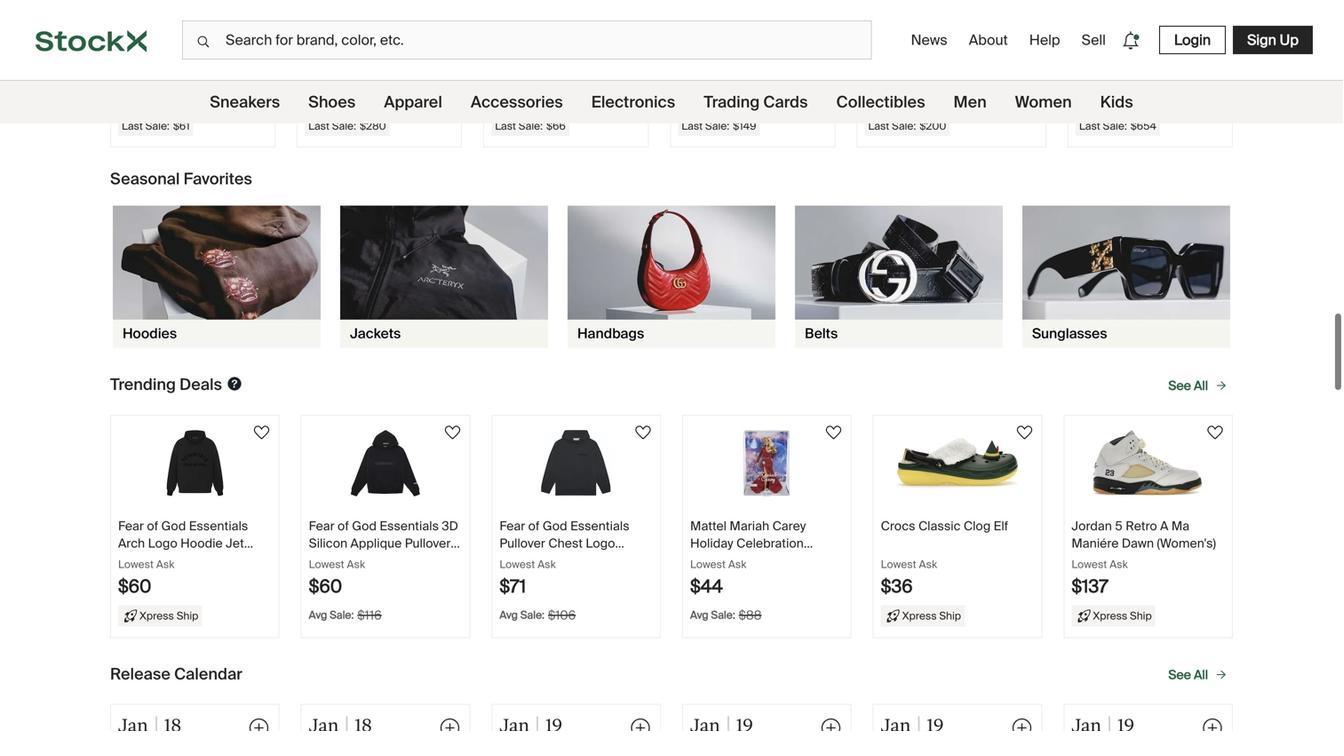 Task type: vqa. For each thing, say whether or not it's contained in the screenshot.
fear in the Fear of God Essentials 3D Silicon Applique Pullover Hoodie Dark Slate/Stretch Limo/Black
yes



Task type: locate. For each thing, give the bounding box(es) containing it.
1 horizontal spatial hoodie
[[309, 552, 351, 569]]

limo/black
[[309, 569, 374, 586], [500, 569, 565, 586]]

god for chest
[[543, 518, 567, 535]]

$60 down the 'arch'
[[118, 575, 151, 598]]

sale: for $61
[[145, 119, 170, 133]]

lowest inside the supreme spalding mini basketball hoop red lowest ask $145
[[678, 69, 714, 82]]

0 horizontal spatial $60
[[118, 575, 151, 598]]

$66
[[546, 119, 566, 133]]

a
[[1161, 518, 1169, 535]]

1 horizontal spatial xpress
[[902, 609, 937, 623]]

arch
[[118, 535, 145, 552]]

casio
[[492, 29, 525, 45]]

jordan 5 retro a ma maniére dawn (women's) lowest ask $137
[[1072, 518, 1216, 598]]

0 horizontal spatial logo
[[148, 535, 178, 552]]

sale:
[[145, 119, 170, 133], [332, 119, 356, 133], [519, 119, 543, 133], [705, 119, 730, 133], [892, 119, 916, 133], [1103, 119, 1127, 133], [330, 608, 354, 622], [520, 608, 545, 622], [711, 608, 735, 622]]

cards
[[764, 92, 808, 112]]

1 horizontal spatial pullover
[[500, 535, 546, 552]]

last left $61
[[122, 119, 143, 133]]

1 horizontal spatial black
[[865, 46, 897, 63]]

3 ship from the left
[[1130, 609, 1152, 623]]

1 vertical spatial quencher
[[305, 63, 362, 80]]

essentials for applique
[[380, 518, 439, 535]]

2 xpress ship from the left
[[902, 609, 961, 623]]

lowest down maniére
[[1072, 558, 1107, 571]]

split
[[1076, 46, 1102, 63]]

ask inside lowest ask $36
[[919, 558, 937, 571]]

3 of from the left
[[528, 518, 540, 535]]

essentials up jet
[[189, 518, 248, 535]]

follow image
[[823, 422, 845, 444]]

limo/black down stretch
[[500, 569, 565, 586]]

stanley
[[118, 29, 161, 45], [305, 29, 347, 45]]

stanley up arctic
[[118, 29, 161, 45]]

black inside fear of god essentials arch logo hoodie jet black
[[118, 552, 150, 569]]

1 follow image from the left
[[251, 422, 272, 444]]

favorites
[[184, 169, 252, 189]]

god up chest
[[543, 518, 567, 535]]

1 all from the top
[[1194, 378, 1208, 394]]

lowest ask $60
[[118, 558, 175, 598], [309, 558, 365, 598]]

2 follow image from the left
[[442, 422, 463, 444]]

5 follow image from the left
[[1205, 422, 1226, 444]]

black
[[865, 46, 897, 63], [118, 552, 150, 569]]

of inside fear of god essentials pullover chest logo hoodie stretch limo/black
[[528, 518, 540, 535]]

hoodie inside fear of god essentials 3d silicon applique pullover hoodie dark slate/stretch limo/black
[[309, 552, 351, 569]]

3 avg from the left
[[690, 608, 709, 622]]

god inside fear of god essentials pullover chest logo hoodie stretch limo/black
[[543, 518, 567, 535]]

1 horizontal spatial fear
[[309, 518, 335, 535]]

2 horizontal spatial xpress ship
[[1093, 609, 1152, 623]]

news
[[911, 31, 948, 49]]

0 horizontal spatial limo/black
[[309, 569, 374, 586]]

1 ship from the left
[[177, 609, 198, 623]]

slate/stretch
[[384, 552, 460, 569]]

of up lowest ask $71
[[528, 518, 540, 535]]

fear up lowest ask $71
[[500, 518, 525, 535]]

lowest ask $60 down silicon
[[309, 558, 365, 598]]

last for $279
[[308, 119, 330, 133]]

fear up silicon
[[309, 518, 335, 535]]

seasonal
[[110, 169, 180, 189]]

2 stanley from the left
[[305, 29, 347, 45]]

1 vertical spatial black
[[118, 552, 150, 569]]

1 of from the left
[[147, 518, 158, 535]]

lowest up $145
[[678, 69, 714, 82]]

sale: left $66
[[519, 119, 543, 133]]

tumbler up apparel link
[[398, 63, 445, 80]]

1 logo from the left
[[148, 535, 178, 552]]

sale: left $116 on the bottom of page
[[330, 608, 354, 622]]

black down prada
[[865, 46, 897, 63]]

god up applique
[[352, 518, 377, 535]]

lowest up '$71'
[[500, 558, 535, 571]]

last for $665
[[1079, 119, 1101, 133]]

trading cards
[[704, 92, 808, 112]]

stanley for stanley x starbucks (target exclusive) quencher 40oz tumbler winter pink (2024)
[[305, 29, 347, 45]]

last down $145
[[682, 119, 703, 133]]

0 horizontal spatial black
[[118, 552, 150, 569]]

2 fear from the left
[[309, 518, 335, 535]]

avg inside avg sale: $88
[[690, 608, 709, 622]]

2 last from the left
[[308, 119, 330, 133]]

logo
[[148, 535, 178, 552], [586, 535, 615, 552]]

avg down '$71'
[[500, 608, 518, 622]]

2 horizontal spatial of
[[528, 518, 540, 535]]

stanley for stanley flowstate quencher 40oz tumbler arctic twist
[[118, 29, 161, 45]]

essentials inside fear of god essentials pullover chest logo hoodie stretch limo/black
[[570, 518, 630, 535]]

follow image
[[251, 422, 272, 444], [442, 422, 463, 444], [633, 422, 654, 444], [1014, 422, 1035, 444], [1205, 422, 1226, 444]]

x
[[350, 29, 357, 45]]

2 lowest ask $60 from the left
[[309, 558, 365, 598]]

0 horizontal spatial essentials
[[189, 518, 248, 535]]

logo inside fear of god essentials pullover chest logo hoodie stretch limo/black
[[586, 535, 615, 552]]

1 horizontal spatial essentials
[[380, 518, 439, 535]]

0 vertical spatial black
[[865, 46, 897, 63]]

trending
[[110, 375, 176, 395]]

avg sale: $116
[[309, 607, 382, 624]]

essentials up slate/stretch
[[380, 518, 439, 535]]

see
[[1169, 378, 1191, 394], [1169, 667, 1191, 683]]

black down the 'arch'
[[118, 552, 150, 569]]

2 see all link from the top
[[1163, 660, 1233, 690]]

of down fear of god essentials arch logo hoodie jet black
[[147, 518, 158, 535]]

god for logo
[[161, 518, 186, 535]]

quencher up arctic
[[118, 46, 175, 63]]

jet
[[226, 535, 244, 552]]

sale: for $280
[[332, 119, 356, 133]]

sunglasses.jpg image
[[1023, 206, 1231, 348]]

1 horizontal spatial lowest ask $60
[[309, 558, 365, 598]]

2 see all from the top
[[1169, 667, 1208, 683]]

1 see from the top
[[1169, 378, 1191, 394]]

pullover up lowest ask $71
[[500, 535, 546, 552]]

men
[[954, 92, 987, 112]]

0 vertical spatial see all link
[[1163, 371, 1233, 401]]

pop
[[1199, 29, 1221, 45]]

xpress for $36
[[902, 609, 937, 623]]

avg for $71
[[500, 608, 518, 622]]

1 vertical spatial see all link
[[1163, 660, 1233, 690]]

1 avg from the left
[[309, 608, 327, 622]]

quencher inside stanley flowstate quencher 40oz tumbler arctic twist
[[118, 46, 175, 63]]

sale: left $88
[[711, 608, 735, 622]]

1 god from the left
[[161, 518, 186, 535]]

follow image for fear of god essentials arch logo hoodie jet black
[[251, 422, 272, 444]]

2 logo from the left
[[586, 535, 615, 552]]

last sale: $280
[[308, 119, 386, 133]]

$200
[[920, 119, 947, 133]]

1 vertical spatial tumbler
[[398, 63, 445, 80]]

3 follow image from the left
[[633, 422, 654, 444]]

3 god from the left
[[543, 518, 567, 535]]

2 horizontal spatial xpress
[[1093, 609, 1128, 623]]

sale: left $200
[[892, 119, 916, 133]]

notification unread icon image
[[1119, 28, 1143, 53]]

dark
[[354, 552, 381, 569]]

3 xpress ship from the left
[[1093, 609, 1152, 623]]

xpress ship
[[139, 609, 198, 623], [902, 609, 961, 623], [1093, 609, 1152, 623]]

1 essentials from the left
[[189, 518, 248, 535]]

pullover inside fear of god essentials pullover chest logo hoodie stretch limo/black
[[500, 535, 546, 552]]

1 horizontal spatial limo/black
[[500, 569, 565, 586]]

vuitton
[[1110, 29, 1151, 45]]

fear inside fear of god essentials 3d silicon applique pullover hoodie dark slate/stretch limo/black
[[309, 518, 335, 535]]

2 limo/black from the left
[[500, 569, 565, 586]]

see all link
[[1163, 371, 1233, 401], [1163, 660, 1233, 690]]

hoodie down silicon
[[309, 552, 351, 569]]

trending deals
[[110, 375, 222, 395]]

see all link for release calendar
[[1163, 660, 1233, 690]]

2 ship from the left
[[939, 609, 961, 623]]

belts.jpg image
[[795, 206, 1003, 348]]

exclusive)
[[347, 46, 404, 63]]

mattel
[[690, 518, 727, 535]]

1 xpress ship from the left
[[139, 609, 198, 623]]

fear for fear of god essentials 3d silicon applique pullover hoodie dark slate/stretch limo/black
[[309, 518, 335, 535]]

lowest left twist
[[118, 69, 154, 82]]

follow nike sb air max ishod wair 2 persian violet obsidian or add to portfolio image
[[819, 716, 844, 731]]

sneakers
[[210, 92, 280, 112]]

shoes link
[[308, 81, 356, 124]]

0 horizontal spatial tumbler
[[211, 46, 258, 63]]

of inside fear of god essentials 3d silicon applique pullover hoodie dark slate/stretch limo/black
[[338, 518, 349, 535]]

sale: for $88
[[711, 608, 735, 622]]

all for calendar
[[1194, 667, 1208, 683]]

1 horizontal spatial xpress ship
[[902, 609, 961, 623]]

see all up "jordan 5 retro a ma maniére dawn (women's)" image
[[1169, 378, 1208, 394]]

1 horizontal spatial logo
[[586, 535, 615, 552]]

doll
[[731, 552, 754, 569]]

lowest inside jordan 5 retro a ma maniére dawn (women's) lowest ask $137
[[1072, 558, 1107, 571]]

essentials up chest
[[570, 518, 630, 535]]

pullover up slate/stretch
[[405, 535, 451, 552]]

last sale: $654
[[1079, 119, 1157, 133]]

1 lowest ask $60 from the left
[[118, 558, 175, 598]]

sale: left $149
[[705, 119, 730, 133]]

$44
[[690, 575, 723, 598]]

0 horizontal spatial god
[[161, 518, 186, 535]]

xpress ship down lowest ask $36
[[902, 609, 961, 623]]

symbole
[[902, 29, 952, 45]]

0 vertical spatial quencher
[[118, 46, 175, 63]]

ship for $36
[[939, 609, 961, 623]]

logo right the 'arch'
[[148, 535, 178, 552]]

louis
[[1076, 29, 1107, 45]]

2 horizontal spatial ship
[[1130, 609, 1152, 623]]

1 horizontal spatial quencher
[[305, 63, 362, 80]]

1 stanley from the left
[[118, 29, 161, 45]]

xpress
[[139, 609, 174, 623], [902, 609, 937, 623], [1093, 609, 1128, 623]]

0 horizontal spatial xpress ship
[[139, 609, 198, 623]]

pink
[[345, 80, 370, 97]]

2 horizontal spatial avg
[[690, 608, 709, 622]]

see all for trending deals
[[1169, 378, 1208, 394]]

follow nike cortez vintage chlorophyll suede (women's) or add to portfolio image
[[247, 716, 272, 731]]

logo right chest
[[586, 535, 615, 552]]

supreme
[[678, 29, 731, 45]]

essentials inside fear of god essentials 3d silicon applique pullover hoodie dark slate/stretch limo/black
[[380, 518, 439, 535]]

1 horizontal spatial 40oz
[[365, 63, 395, 80]]

1 horizontal spatial tumbler
[[398, 63, 445, 80]]

limo/black inside fear of god essentials pullover chest logo hoodie stretch limo/black
[[500, 569, 565, 586]]

essentials inside fear of god essentials arch logo hoodie jet black
[[189, 518, 248, 535]]

last down the accessories
[[495, 119, 516, 133]]

last sale: $200
[[868, 119, 947, 133]]

twist
[[155, 63, 184, 80]]

hoodie left jet
[[181, 535, 223, 552]]

0 horizontal spatial pullover
[[405, 535, 451, 552]]

1 $60 from the left
[[118, 575, 151, 598]]

1 horizontal spatial of
[[338, 518, 349, 535]]

ask inside lowest ask $71
[[538, 558, 556, 571]]

(women's)
[[1157, 535, 1216, 552]]

1 vertical spatial see all
[[1169, 667, 1208, 683]]

2 essentials from the left
[[380, 518, 439, 535]]

lowest ask $60 down the 'arch'
[[118, 558, 175, 598]]

sale: left $106
[[520, 608, 545, 622]]

1 limo/black from the left
[[309, 569, 374, 586]]

tumbler inside stanley flowstate quencher 40oz tumbler arctic twist
[[211, 46, 258, 63]]

electronics link
[[592, 81, 676, 124]]

sale: inside avg sale: $88
[[711, 608, 735, 622]]

2 see from the top
[[1169, 667, 1191, 683]]

barbie
[[690, 552, 728, 569]]

3 fear from the left
[[500, 518, 525, 535]]

0 horizontal spatial 40oz
[[178, 46, 208, 63]]

lowest down the split
[[1076, 69, 1111, 82]]

avg inside avg sale: $106
[[500, 608, 518, 622]]

0 horizontal spatial quencher
[[118, 46, 175, 63]]

1 xpress from the left
[[139, 609, 174, 623]]

2 horizontal spatial god
[[543, 518, 567, 535]]

see for release calendar
[[1169, 667, 1191, 683]]

supreme spalding mini basketball hoop red lowest ask $145
[[678, 29, 812, 109]]

sign up button
[[1233, 26, 1313, 54]]

lowest up the $235
[[865, 69, 900, 82]]

2 god from the left
[[352, 518, 377, 535]]

god inside fear of god essentials arch logo hoodie jet black
[[161, 518, 186, 535]]

logo inside fear of god essentials arch logo hoodie jet black
[[148, 535, 178, 552]]

1 vertical spatial see
[[1169, 667, 1191, 683]]

hoodie up '$71'
[[500, 552, 542, 569]]

seasonal favorites
[[110, 169, 252, 189]]

sell link
[[1075, 24, 1113, 56]]

0 horizontal spatial avg
[[309, 608, 327, 622]]

2 $60 from the left
[[309, 575, 342, 598]]

3 last from the left
[[495, 119, 516, 133]]

kids link
[[1101, 81, 1134, 124]]

xpress ship up release calendar
[[139, 609, 198, 623]]

ship
[[177, 609, 198, 623], [939, 609, 961, 623], [1130, 609, 1152, 623]]

1 vertical spatial 40oz
[[365, 63, 395, 80]]

3 essentials from the left
[[570, 518, 630, 535]]

0 vertical spatial see
[[1169, 378, 1191, 394]]

1 fear from the left
[[118, 518, 144, 535]]

lowest down the 'arch'
[[118, 558, 154, 571]]

40oz down exclusive)
[[365, 63, 395, 80]]

of up silicon
[[338, 518, 349, 535]]

sale: inside avg sale: $106
[[520, 608, 545, 622]]

lowest inside lowest ask $235
[[865, 69, 900, 82]]

tumbler down the flowstate
[[211, 46, 258, 63]]

0 horizontal spatial hoodie
[[181, 535, 223, 552]]

5 last from the left
[[868, 119, 890, 133]]

$235
[[865, 86, 907, 109]]

god
[[161, 518, 186, 535], [352, 518, 377, 535], [543, 518, 567, 535]]

avg for $44
[[690, 608, 709, 622]]

avg down $44
[[690, 608, 709, 622]]

ask inside louis vuitton damier pop split beanie yellow/red lowest ask $665
[[1114, 69, 1132, 82]]

1 see all from the top
[[1169, 378, 1208, 394]]

sale: inside avg sale: $116
[[330, 608, 354, 622]]

2 horizontal spatial essentials
[[570, 518, 630, 535]]

xpress down $137
[[1093, 609, 1128, 623]]

hoodie inside fear of god essentials arch logo hoodie jet black
[[181, 535, 223, 552]]

of inside fear of god essentials arch logo hoodie jet black
[[147, 518, 158, 535]]

2 of from the left
[[338, 518, 349, 535]]

stanley up (target
[[305, 29, 347, 45]]

6 last from the left
[[1079, 119, 1101, 133]]

stockx logo image
[[36, 30, 147, 52]]

40oz down the flowstate
[[178, 46, 208, 63]]

sale: down the shoes
[[332, 119, 356, 133]]

last down 'collectibles'
[[868, 119, 890, 133]]

accessories link
[[471, 81, 563, 124]]

xpress ship down $137
[[1093, 609, 1152, 623]]

1 horizontal spatial avg
[[500, 608, 518, 622]]

1 vertical spatial all
[[1194, 667, 1208, 683]]

2 horizontal spatial hoodie
[[500, 552, 542, 569]]

fear for fear of god essentials arch logo hoodie jet black
[[118, 518, 144, 535]]

of for silicon
[[338, 518, 349, 535]]

lowest inside lowest ask $71
[[500, 558, 535, 571]]

stanley inside stanley x starbucks (target exclusive) quencher 40oz tumbler winter pink (2024)
[[305, 29, 347, 45]]

xpress down the $36
[[902, 609, 937, 623]]

fear up the 'arch'
[[118, 518, 144, 535]]

fear inside fear of god essentials arch logo hoodie jet black
[[118, 518, 144, 535]]

$149
[[733, 119, 757, 133]]

4 follow image from the left
[[1014, 422, 1035, 444]]

tumbler inside stanley x starbucks (target exclusive) quencher 40oz tumbler winter pink (2024)
[[398, 63, 445, 80]]

0 vertical spatial see all
[[1169, 378, 1208, 394]]

stanley flowstate quencher 40oz tumbler arctic twist
[[118, 29, 258, 80]]

lowest down holiday in the right bottom of the page
[[690, 558, 726, 571]]

1 see all link from the top
[[1163, 371, 1233, 401]]

sale: left $61
[[145, 119, 170, 133]]

lowest down (target
[[305, 69, 340, 82]]

last down the shoes
[[308, 119, 330, 133]]

$71
[[500, 575, 526, 598]]

god inside fear of god essentials 3d silicon applique pullover hoodie dark slate/stretch limo/black
[[352, 518, 377, 535]]

40oz
[[178, 46, 208, 63], [365, 63, 395, 80]]

1 horizontal spatial ship
[[939, 609, 961, 623]]

lowest down 2a2v
[[492, 69, 527, 82]]

stanley inside stanley flowstate quencher 40oz tumbler arctic twist
[[118, 29, 161, 45]]

0 horizontal spatial xpress
[[139, 609, 174, 623]]

$60 up avg sale: $116
[[309, 575, 342, 598]]

2 xpress from the left
[[902, 609, 937, 623]]

maniére
[[1072, 535, 1119, 552]]

of for chest
[[528, 518, 540, 535]]

3 xpress from the left
[[1093, 609, 1128, 623]]

casio analog mtp1302d- 2a2v lowest ask $63
[[492, 29, 639, 109]]

1 horizontal spatial $60
[[309, 575, 342, 598]]

xpress up release
[[139, 609, 174, 623]]

lowest up the $36
[[881, 558, 917, 571]]

1 horizontal spatial god
[[352, 518, 377, 535]]

0 horizontal spatial stanley
[[118, 29, 161, 45]]

last
[[122, 119, 143, 133], [308, 119, 330, 133], [495, 119, 516, 133], [682, 119, 703, 133], [868, 119, 890, 133], [1079, 119, 1101, 133]]

about link
[[962, 24, 1015, 56]]

tumbler
[[211, 46, 258, 63], [398, 63, 445, 80]]

lowest
[[118, 69, 154, 82], [305, 69, 340, 82], [492, 69, 527, 82], [678, 69, 714, 82], [865, 69, 900, 82], [1076, 69, 1111, 82], [118, 558, 154, 571], [309, 558, 344, 571], [500, 558, 535, 571], [690, 558, 726, 571], [881, 558, 917, 571], [1072, 558, 1107, 571]]

classic
[[919, 518, 961, 535]]

limo/black inside fear of god essentials 3d silicon applique pullover hoodie dark slate/stretch limo/black
[[309, 569, 374, 586]]

ask inside casio analog mtp1302d- 2a2v lowest ask $63
[[530, 69, 548, 82]]

crocs classic clog elf image
[[896, 430, 1020, 497]]

2 pullover from the left
[[500, 535, 546, 552]]

avg left $116 on the bottom of page
[[309, 608, 327, 622]]

2 horizontal spatial fear
[[500, 518, 525, 535]]

avg inside avg sale: $116
[[309, 608, 327, 622]]

2 all from the top
[[1194, 667, 1208, 683]]

sale: down kids
[[1103, 119, 1127, 133]]

prada symbole sunglasses black (spr17w_e1ab_f05s0_c_049)
[[865, 29, 1039, 80]]

trending deals image
[[226, 375, 243, 393]]

0 horizontal spatial of
[[147, 518, 158, 535]]

1 pullover from the left
[[405, 535, 451, 552]]

0 vertical spatial all
[[1194, 378, 1208, 394]]

limo/black down "dark"
[[309, 569, 374, 586]]

fear of god essentials 3d silicon applique pullover hoodie dark slate/stretch limo/black image
[[323, 430, 448, 497]]

0 vertical spatial tumbler
[[211, 46, 258, 63]]

2a2v
[[492, 46, 523, 63]]

login button
[[1159, 26, 1226, 54]]

4 last from the left
[[682, 119, 703, 133]]

mini
[[788, 29, 812, 45]]

0 horizontal spatial lowest ask $60
[[118, 558, 175, 598]]

0 horizontal spatial ship
[[177, 609, 198, 623]]

clog
[[964, 518, 991, 535]]

ask inside lowest ask $235
[[903, 69, 921, 82]]

quencher down (target
[[305, 63, 362, 80]]

$60 for fear of god essentials arch logo hoodie jet black
[[118, 575, 151, 598]]

follow reebok answer 3 white black (2024) or add to portfolio image
[[1010, 716, 1035, 731]]

sale: for $116
[[330, 608, 354, 622]]

0 horizontal spatial fear
[[118, 518, 144, 535]]

1 horizontal spatial stanley
[[305, 29, 347, 45]]

last down $665
[[1079, 119, 1101, 133]]

0 vertical spatial 40oz
[[178, 46, 208, 63]]

god down fear of god essentials arch logo hoodie jet black
[[161, 518, 186, 535]]

2 avg from the left
[[500, 608, 518, 622]]

starbucks
[[360, 29, 418, 45]]

see all up follow adidas centennial 85 low consortium cup offspring or add to portfolio image
[[1169, 667, 1208, 683]]

fear inside fear of god essentials pullover chest logo hoodie stretch limo/black
[[500, 518, 525, 535]]



Task type: describe. For each thing, give the bounding box(es) containing it.
see all for release calendar
[[1169, 667, 1208, 683]]

sell
[[1082, 31, 1106, 49]]

(spr17w_e1ab_f05s0_c_049)
[[865, 63, 1039, 80]]

god for silicon
[[352, 518, 377, 535]]

release
[[110, 664, 171, 685]]

product category switcher element
[[0, 81, 1343, 124]]

lowest inside lowest ask $279
[[305, 69, 340, 82]]

fear of god essentials 3d silicon applique pullover hoodie dark slate/stretch limo/black
[[309, 518, 460, 586]]

follow adidas centennial 85 low consortium cup offspring or add to portfolio image
[[1200, 716, 1225, 731]]

lowest ask $60 for black
[[118, 558, 175, 598]]

pullover inside fear of god essentials 3d silicon applique pullover hoodie dark slate/stretch limo/black
[[405, 535, 451, 552]]

last for $63
[[495, 119, 516, 133]]

lowest inside casio analog mtp1302d- 2a2v lowest ask $63
[[492, 69, 527, 82]]

women link
[[1015, 81, 1072, 124]]

carey
[[773, 518, 806, 535]]

mattel mariah carey holiday celebration barbie doll
[[690, 518, 806, 569]]

1 last from the left
[[122, 119, 143, 133]]

fear of god essentials pullover chest logo hoodie stretch limo/black
[[500, 518, 630, 586]]

last sale: $61
[[122, 119, 190, 133]]

lowest inside lowest ask $44
[[690, 558, 726, 571]]

jackets.jpg image
[[340, 206, 548, 348]]

mtp1302d-
[[571, 29, 639, 45]]

fear of god essentials arch logo hoodie jet black
[[118, 518, 248, 569]]

sale: for $149
[[705, 119, 730, 133]]

xpress ship for $36
[[902, 609, 961, 623]]

beanie
[[1105, 46, 1145, 63]]

sale: for $106
[[520, 608, 545, 622]]

deals
[[180, 375, 222, 395]]

hoop
[[741, 46, 773, 63]]

damier
[[1154, 29, 1196, 45]]

spalding
[[734, 29, 785, 45]]

follow nike sb air max ishod wair 2 white varsity red or add to portfolio image
[[628, 716, 653, 731]]

sale: for $200
[[892, 119, 916, 133]]

news link
[[904, 24, 955, 56]]

mariah
[[730, 518, 770, 535]]

ask inside lowest ask $44
[[728, 558, 747, 571]]

follow nike cortez vintage viotech muslin suede (women's) or add to portfolio image
[[437, 716, 462, 731]]

apparel
[[384, 92, 442, 112]]

hoodies.jpg image
[[113, 206, 321, 348]]

xpress for $60
[[139, 609, 174, 623]]

apparel link
[[384, 81, 442, 124]]

men link
[[954, 81, 987, 124]]

collectibles link
[[836, 81, 925, 124]]

stockx logo link
[[0, 0, 182, 80]]

avg for $60
[[309, 608, 327, 622]]

holiday
[[690, 535, 734, 552]]

lowest inside louis vuitton damier pop split beanie yellow/red lowest ask $665
[[1076, 69, 1111, 82]]

ma
[[1172, 518, 1190, 535]]

elf
[[994, 518, 1009, 535]]

fear of god essentials arch logo hoodie jet black image
[[133, 430, 257, 497]]

40oz inside stanley x starbucks (target exclusive) quencher 40oz tumbler winter pink (2024)
[[365, 63, 395, 80]]

jordan 5 retro a ma maniére dawn (women's) image
[[1086, 430, 1211, 497]]

see all link for trending deals
[[1163, 371, 1233, 401]]

shoes
[[308, 92, 356, 112]]

ship for $60
[[177, 609, 198, 623]]

hoodie inside fear of god essentials pullover chest logo hoodie stretch limo/black
[[500, 552, 542, 569]]

essentials for hoodie
[[189, 518, 248, 535]]

$61
[[173, 119, 190, 133]]

help
[[1030, 31, 1061, 49]]

basketball
[[678, 46, 738, 63]]

lowest ask $71
[[500, 558, 556, 598]]

red
[[776, 46, 800, 63]]

women
[[1015, 92, 1072, 112]]

$279
[[305, 86, 346, 109]]

essentials for logo
[[570, 518, 630, 535]]

sign up
[[1248, 31, 1299, 49]]

fear for fear of god essentials pullover chest logo hoodie stretch limo/black
[[500, 518, 525, 535]]

sunglasses
[[955, 29, 1022, 45]]

ask inside lowest ask $279
[[343, 69, 361, 82]]

mattel mariah carey holiday celebration barbie doll image
[[705, 430, 829, 497]]

all for deals
[[1194, 378, 1208, 394]]

follow image for fear of god essentials pullover chest logo hoodie stretch limo/black
[[633, 422, 654, 444]]

login
[[1175, 31, 1211, 49]]

fear of god essentials pullover chest logo hoodie stretch limo/black image
[[514, 430, 639, 497]]

lowest down silicon
[[309, 558, 344, 571]]

dawn
[[1122, 535, 1154, 552]]

crocs
[[881, 518, 916, 535]]

last for $145
[[682, 119, 703, 133]]

black inside prada symbole sunglasses black (spr17w_e1ab_f05s0_c_049)
[[865, 46, 897, 63]]

trading cards link
[[704, 81, 808, 124]]

ask inside jordan 5 retro a ma maniére dawn (women's) lowest ask $137
[[1110, 558, 1128, 571]]

xpress ship for $60
[[139, 609, 198, 623]]

$36
[[881, 575, 913, 598]]

see for trending deals
[[1169, 378, 1191, 394]]

flowstate
[[164, 29, 219, 45]]

(target
[[305, 46, 344, 63]]

about
[[969, 31, 1008, 49]]

sale: for $66
[[519, 119, 543, 133]]

kids
[[1101, 92, 1134, 112]]

lowest ask $36
[[881, 558, 937, 598]]

5
[[1115, 518, 1123, 535]]

(2024)
[[373, 80, 410, 97]]

quencher inside stanley x starbucks (target exclusive) quencher 40oz tumbler winter pink (2024)
[[305, 63, 362, 80]]

$145
[[678, 86, 717, 109]]

of for logo
[[147, 518, 158, 535]]

40oz inside stanley flowstate quencher 40oz tumbler arctic twist
[[178, 46, 208, 63]]

help link
[[1022, 24, 1068, 56]]

$654
[[1131, 119, 1157, 133]]

follow image for fear of god essentials 3d silicon applique pullover hoodie dark slate/stretch limo/black
[[442, 422, 463, 444]]

collectibles
[[836, 92, 925, 112]]

up
[[1280, 31, 1299, 49]]

$137
[[1072, 575, 1109, 598]]

yellow/red
[[1148, 46, 1212, 63]]

$116
[[357, 607, 382, 624]]

trading
[[704, 92, 760, 112]]

last for $235
[[868, 119, 890, 133]]

release calendar
[[110, 664, 242, 685]]

handbags.jpg image
[[568, 206, 776, 348]]

stretch
[[545, 552, 587, 569]]

follow image for crocs classic clog elf
[[1014, 422, 1035, 444]]

jordan
[[1072, 518, 1112, 535]]

lowest inside lowest ask $36
[[881, 558, 917, 571]]

ask inside the supreme spalding mini basketball hoop red lowest ask $145
[[716, 69, 735, 82]]

sale: for $654
[[1103, 119, 1127, 133]]

Search... search field
[[182, 20, 872, 60]]

$60 for fear of god essentials 3d silicon applique pullover hoodie dark slate/stretch limo/black
[[309, 575, 342, 598]]

$88
[[739, 607, 762, 624]]

avg sale: $88
[[690, 607, 762, 624]]

lowest ask $60 for hoodie
[[309, 558, 365, 598]]

applique
[[351, 535, 402, 552]]

stanley x starbucks (target exclusive) quencher 40oz tumbler winter pink (2024)
[[305, 29, 445, 97]]

3d
[[442, 518, 458, 535]]



